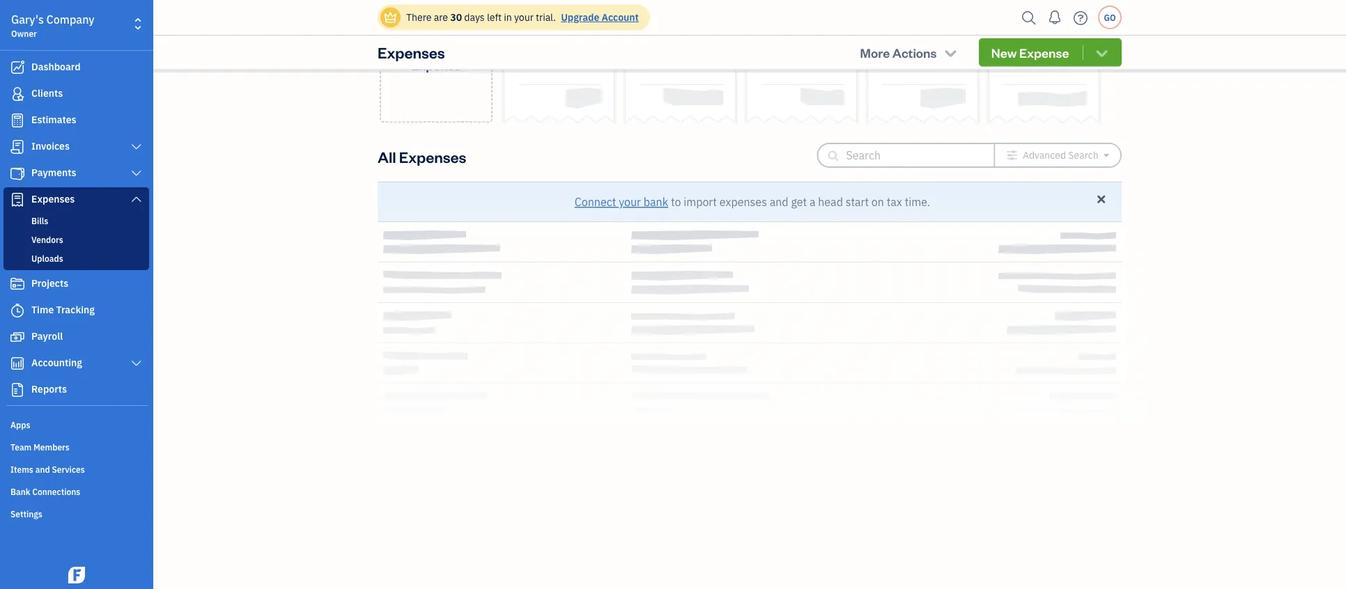 Task type: vqa. For each thing, say whether or not it's contained in the screenshot.
Services
yes



Task type: describe. For each thing, give the bounding box(es) containing it.
account
[[602, 11, 639, 24]]

crown image
[[383, 10, 398, 25]]

bank
[[10, 487, 30, 498]]

estimates link
[[3, 108, 149, 133]]

report image
[[9, 383, 26, 397]]

actions
[[893, 44, 937, 61]]

in
[[504, 11, 512, 24]]

timer image
[[9, 304, 26, 318]]

invoices link
[[3, 135, 149, 160]]

reports
[[31, 383, 67, 396]]

tracking
[[56, 304, 95, 316]]

time
[[31, 304, 54, 316]]

bank connections link
[[3, 481, 149, 502]]

uploads link
[[6, 250, 146, 267]]

clients link
[[3, 82, 149, 107]]

project image
[[9, 277, 26, 291]]

chevron large down image for expenses
[[130, 194, 143, 205]]

plus image
[[428, 15, 444, 29]]

a
[[810, 195, 816, 209]]

new expense button
[[979, 38, 1122, 67]]

expenses link
[[3, 188, 149, 213]]

notifications image
[[1044, 3, 1067, 31]]

Search text field
[[847, 144, 972, 167]]

services
[[52, 464, 85, 475]]

and inside main element
[[35, 464, 50, 475]]

chart image
[[9, 357, 26, 371]]

1 vertical spatial your
[[619, 195, 641, 209]]

team
[[10, 442, 32, 453]]

more actions
[[861, 44, 937, 61]]

1 horizontal spatial and
[[770, 195, 789, 209]]

payment image
[[9, 167, 26, 181]]

invoices
[[31, 140, 70, 153]]

to
[[671, 195, 681, 209]]

gary's company owner
[[11, 12, 94, 39]]

new inside new expense
[[424, 40, 449, 57]]

time.
[[905, 195, 931, 209]]

chevrondown image for more actions
[[943, 45, 959, 60]]

connect your bank button
[[575, 194, 669, 211]]

dashboard image
[[9, 61, 26, 75]]

connect your bank to import expenses and get a head start on tax time.
[[575, 195, 931, 209]]

apps
[[10, 420, 30, 431]]

bank connections
[[10, 487, 80, 498]]

members
[[34, 442, 70, 453]]

close image
[[1096, 193, 1108, 206]]

0 horizontal spatial new expense
[[412, 40, 461, 73]]

days
[[465, 11, 485, 24]]

expenses
[[720, 195, 767, 209]]

invoice image
[[9, 140, 26, 154]]

accounting link
[[3, 351, 149, 376]]

owner
[[11, 28, 37, 39]]

trial.
[[536, 11, 556, 24]]

there
[[406, 11, 432, 24]]

left
[[487, 11, 502, 24]]

more
[[861, 44, 890, 61]]

payroll link
[[3, 325, 149, 350]]

team members
[[10, 442, 70, 453]]

are
[[434, 11, 448, 24]]

bills
[[31, 215, 48, 227]]

main element
[[0, 0, 188, 590]]

reports link
[[3, 378, 149, 403]]

get
[[791, 195, 807, 209]]

chevron large down image for payments
[[130, 168, 143, 179]]

new expense inside button
[[992, 44, 1070, 61]]

estimates
[[31, 113, 76, 126]]

projects link
[[3, 272, 149, 297]]

0 horizontal spatial expense
[[412, 57, 461, 73]]

expenses inside expenses link
[[31, 193, 75, 206]]

chevrondown image for new expense
[[1094, 45, 1111, 60]]

bills link
[[6, 213, 146, 229]]

items and services link
[[3, 459, 149, 480]]

dashboard
[[31, 60, 81, 73]]

more actions button
[[848, 38, 971, 67]]

settings link
[[3, 503, 149, 524]]

chevron large down image for accounting
[[130, 358, 143, 369]]

all expenses
[[378, 147, 467, 167]]



Task type: locate. For each thing, give the bounding box(es) containing it.
freshbooks image
[[66, 567, 88, 584]]

2 vertical spatial chevron large down image
[[130, 358, 143, 369]]

0 vertical spatial chevron large down image
[[130, 168, 143, 179]]

search image
[[1018, 7, 1041, 28]]

0 horizontal spatial new
[[424, 40, 449, 57]]

new expense button
[[979, 38, 1122, 67]]

import
[[684, 195, 717, 209]]

expense down notifications icon on the right of page
[[1020, 44, 1070, 61]]

1 horizontal spatial new
[[992, 44, 1017, 61]]

0 horizontal spatial and
[[35, 464, 50, 475]]

chevron large down image
[[130, 142, 143, 153]]

chevrondown image right actions
[[943, 45, 959, 60]]

chevrondown image down go dropdown button
[[1094, 45, 1111, 60]]

1 vertical spatial expenses
[[399, 147, 467, 167]]

your left the bank
[[619, 195, 641, 209]]

expenses up bills
[[31, 193, 75, 206]]

there are 30 days left in your trial. upgrade account
[[406, 11, 639, 24]]

new expense link
[[380, 0, 493, 123]]

and right items
[[35, 464, 50, 475]]

new
[[424, 40, 449, 57], [992, 44, 1017, 61]]

new expense
[[412, 40, 461, 73], [992, 44, 1070, 61]]

your
[[514, 11, 534, 24], [619, 195, 641, 209]]

time tracking link
[[3, 298, 149, 323]]

new expense down search icon
[[992, 44, 1070, 61]]

1 horizontal spatial your
[[619, 195, 641, 209]]

and
[[770, 195, 789, 209], [35, 464, 50, 475]]

on
[[872, 195, 885, 209]]

expense
[[1020, 44, 1070, 61], [412, 57, 461, 73]]

uploads
[[31, 253, 63, 264]]

2 chevron large down image from the top
[[130, 194, 143, 205]]

chevrondown image inside new expense button
[[1094, 45, 1111, 60]]

head
[[819, 195, 843, 209]]

1 horizontal spatial expense
[[1020, 44, 1070, 61]]

go to help image
[[1070, 7, 1092, 28]]

connections
[[32, 487, 80, 498]]

team members link
[[3, 436, 149, 457]]

items
[[10, 464, 33, 475]]

chevron large down image inside accounting link
[[130, 358, 143, 369]]

chevron large down image inside payments link
[[130, 168, 143, 179]]

chevrondown image
[[943, 45, 959, 60], [1094, 45, 1111, 60]]

0 horizontal spatial chevrondown image
[[943, 45, 959, 60]]

expenses
[[378, 42, 445, 62], [399, 147, 467, 167], [31, 193, 75, 206]]

new inside button
[[992, 44, 1017, 61]]

30
[[451, 11, 462, 24]]

apps link
[[3, 414, 149, 435]]

vendors
[[31, 234, 63, 245]]

time tracking
[[31, 304, 95, 316]]

payroll
[[31, 330, 63, 343]]

0 vertical spatial and
[[770, 195, 789, 209]]

dashboard link
[[3, 55, 149, 80]]

expenses right all
[[399, 147, 467, 167]]

payments link
[[3, 161, 149, 186]]

chevron large down image inside expenses link
[[130, 194, 143, 205]]

bank
[[644, 195, 669, 209]]

upgrade
[[561, 11, 600, 24]]

chevron large down image
[[130, 168, 143, 179], [130, 194, 143, 205], [130, 358, 143, 369]]

1 vertical spatial and
[[35, 464, 50, 475]]

start
[[846, 195, 869, 209]]

go
[[1105, 12, 1116, 23]]

0 horizontal spatial your
[[514, 11, 534, 24]]

expense image
[[9, 193, 26, 207]]

1 horizontal spatial new expense
[[992, 44, 1070, 61]]

vendors link
[[6, 231, 146, 248]]

1 horizontal spatial chevrondown image
[[1094, 45, 1111, 60]]

go button
[[1099, 6, 1122, 29]]

payments
[[31, 166, 76, 179]]

tax
[[887, 195, 903, 209]]

expense inside button
[[1020, 44, 1070, 61]]

all
[[378, 147, 396, 167]]

and left the get
[[770, 195, 789, 209]]

upgrade account link
[[559, 11, 639, 24]]

your right in
[[514, 11, 534, 24]]

items and services
[[10, 464, 85, 475]]

1 chevron large down image from the top
[[130, 168, 143, 179]]

client image
[[9, 87, 26, 101]]

expenses down there
[[378, 42, 445, 62]]

1 vertical spatial chevron large down image
[[130, 194, 143, 205]]

gary's
[[11, 12, 44, 27]]

1 chevrondown image from the left
[[943, 45, 959, 60]]

estimate image
[[9, 114, 26, 128]]

money image
[[9, 330, 26, 344]]

0 vertical spatial expenses
[[378, 42, 445, 62]]

company
[[46, 12, 94, 27]]

0 vertical spatial your
[[514, 11, 534, 24]]

2 chevrondown image from the left
[[1094, 45, 1111, 60]]

clients
[[31, 87, 63, 100]]

expense down plus icon
[[412, 57, 461, 73]]

projects
[[31, 277, 68, 290]]

3 chevron large down image from the top
[[130, 358, 143, 369]]

connect
[[575, 195, 617, 209]]

accounting
[[31, 357, 82, 369]]

chevrondown image inside the more actions 'dropdown button'
[[943, 45, 959, 60]]

2 vertical spatial expenses
[[31, 193, 75, 206]]

settings
[[10, 509, 42, 520]]

new expense down plus icon
[[412, 40, 461, 73]]



